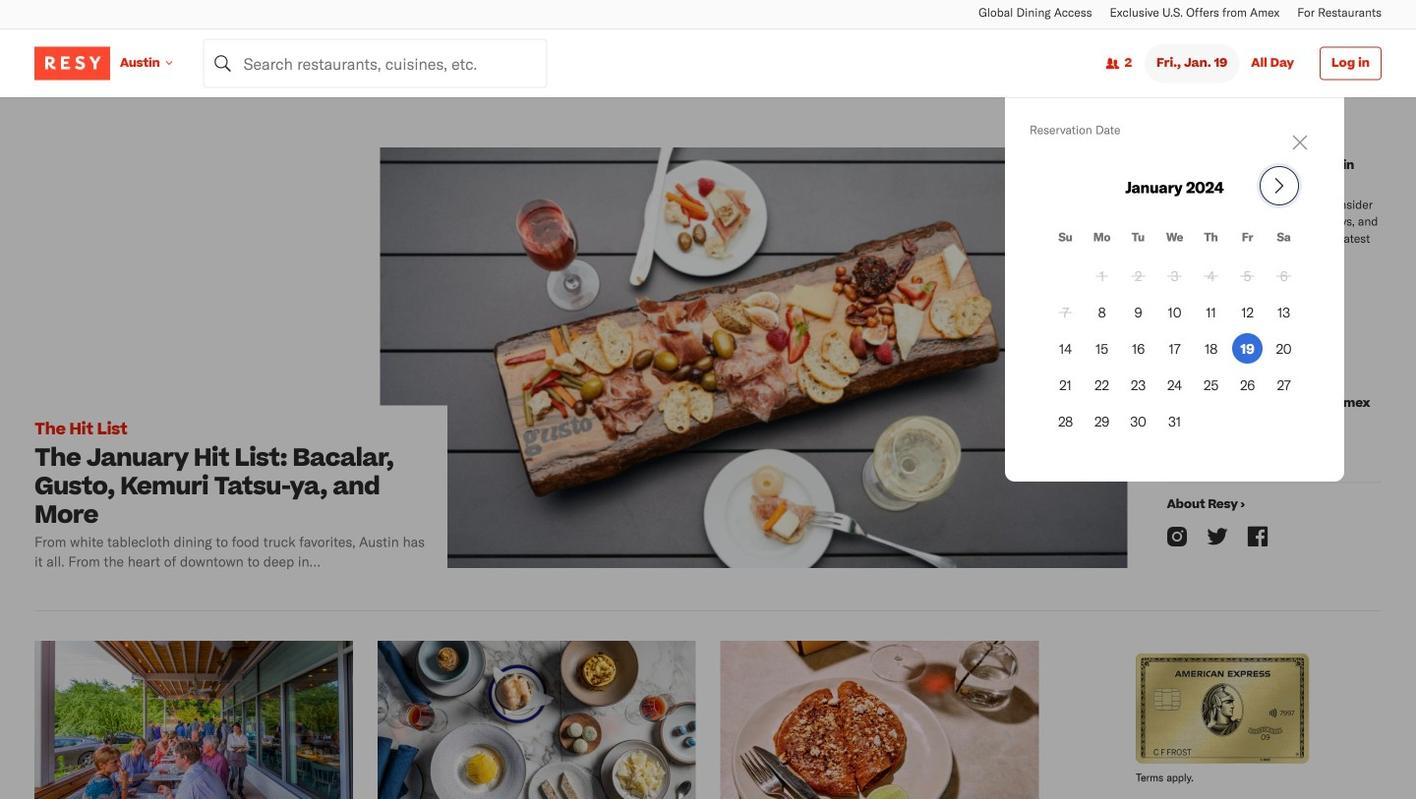 Task type: vqa. For each thing, say whether or not it's contained in the screenshot.
4.8 out of 5 stars ICON
no



Task type: locate. For each thing, give the bounding box(es) containing it.
main resy banner
[[0, 20, 1416, 800]]

column header
[[1050, 229, 1081, 255], [1087, 229, 1117, 255], [1123, 229, 1154, 255], [1160, 229, 1190, 255], [1196, 229, 1227, 255], [1232, 229, 1263, 255], [1269, 229, 1299, 255]]

2 column header from the left
[[1087, 229, 1117, 255]]

4 row from the top
[[1050, 333, 1299, 364]]

table
[[1045, 168, 1305, 443]]

cell
[[1087, 261, 1117, 291], [1123, 261, 1154, 291], [1160, 261, 1190, 291], [1196, 261, 1227, 291], [1232, 261, 1263, 291], [1269, 261, 1299, 291], [1050, 297, 1081, 328], [1087, 297, 1117, 328], [1123, 297, 1154, 328], [1160, 297, 1190, 328], [1196, 297, 1227, 328], [1232, 297, 1263, 328], [1269, 297, 1299, 328], [1050, 333, 1081, 364], [1087, 333, 1117, 364], [1123, 333, 1154, 364], [1160, 333, 1190, 364], [1196, 333, 1227, 364], [1232, 333, 1263, 364], [1269, 333, 1299, 364], [1050, 370, 1081, 400], [1087, 370, 1117, 400], [1123, 370, 1154, 400], [1160, 370, 1190, 400], [1196, 370, 1227, 400], [1232, 370, 1263, 400], [1269, 370, 1299, 400], [1050, 406, 1081, 437], [1087, 406, 1117, 437], [1123, 406, 1154, 437], [1160, 406, 1190, 437]]

dialog
[[1005, 97, 1345, 482]]

row
[[1050, 229, 1299, 255], [1050, 261, 1299, 291], [1050, 297, 1299, 328], [1050, 333, 1299, 364], [1050, 370, 1299, 400], [1050, 406, 1299, 437]]

7 column header from the left
[[1269, 229, 1299, 255]]



Task type: describe. For each thing, give the bounding box(es) containing it.
1 row from the top
[[1050, 229, 1299, 255]]

dialog inside main resy 'banner'
[[1005, 97, 1345, 482]]

6 row from the top
[[1050, 406, 1299, 437]]

2 row from the top
[[1050, 261, 1299, 291]]

4 column header from the left
[[1160, 229, 1190, 255]]

6 column header from the left
[[1232, 229, 1263, 255]]

5 row from the top
[[1050, 370, 1299, 400]]

Search restaurants, cuisines, etc. text field
[[203, 39, 548, 88]]

3 column header from the left
[[1123, 229, 1154, 255]]

about resy, statistics, and social media links element
[[1157, 148, 1382, 581]]

table inside main resy 'banner'
[[1045, 168, 1305, 443]]

1 column header from the left
[[1050, 229, 1081, 255]]

resy blog content element
[[34, 98, 1382, 800]]

3 row from the top
[[1050, 297, 1299, 328]]

5 column header from the left
[[1196, 229, 1227, 255]]



